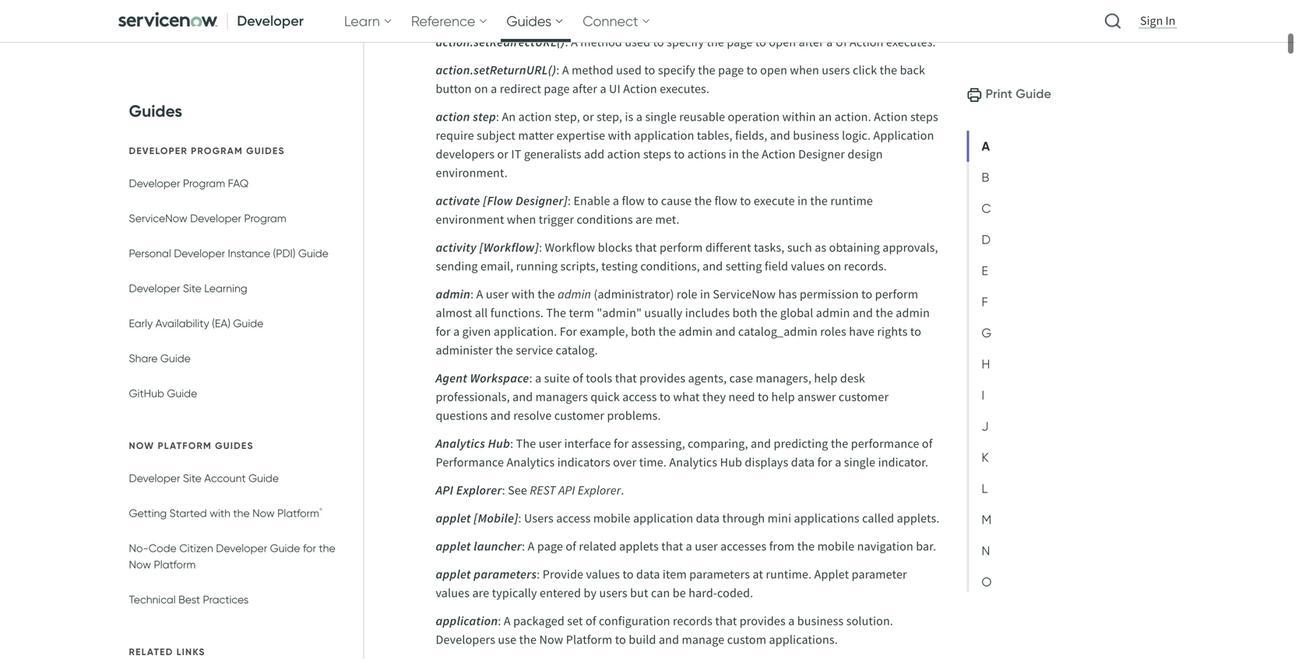 Task type: describe. For each thing, give the bounding box(es) containing it.
guides button
[[500, 0, 570, 42]]

developer
[[237, 12, 304, 30]]

reference
[[411, 12, 475, 30]]

connect
[[583, 12, 638, 30]]

connect button
[[577, 0, 657, 42]]

learn
[[344, 12, 380, 30]]

in
[[1166, 13, 1176, 28]]



Task type: locate. For each thing, give the bounding box(es) containing it.
learn button
[[338, 0, 399, 42]]

sign in button
[[1137, 12, 1179, 30]]

sign in
[[1140, 13, 1176, 28]]

guides
[[507, 12, 552, 30]]

reference button
[[405, 0, 494, 42]]

developer link
[[112, 0, 313, 42]]

sign
[[1140, 13, 1163, 28]]



